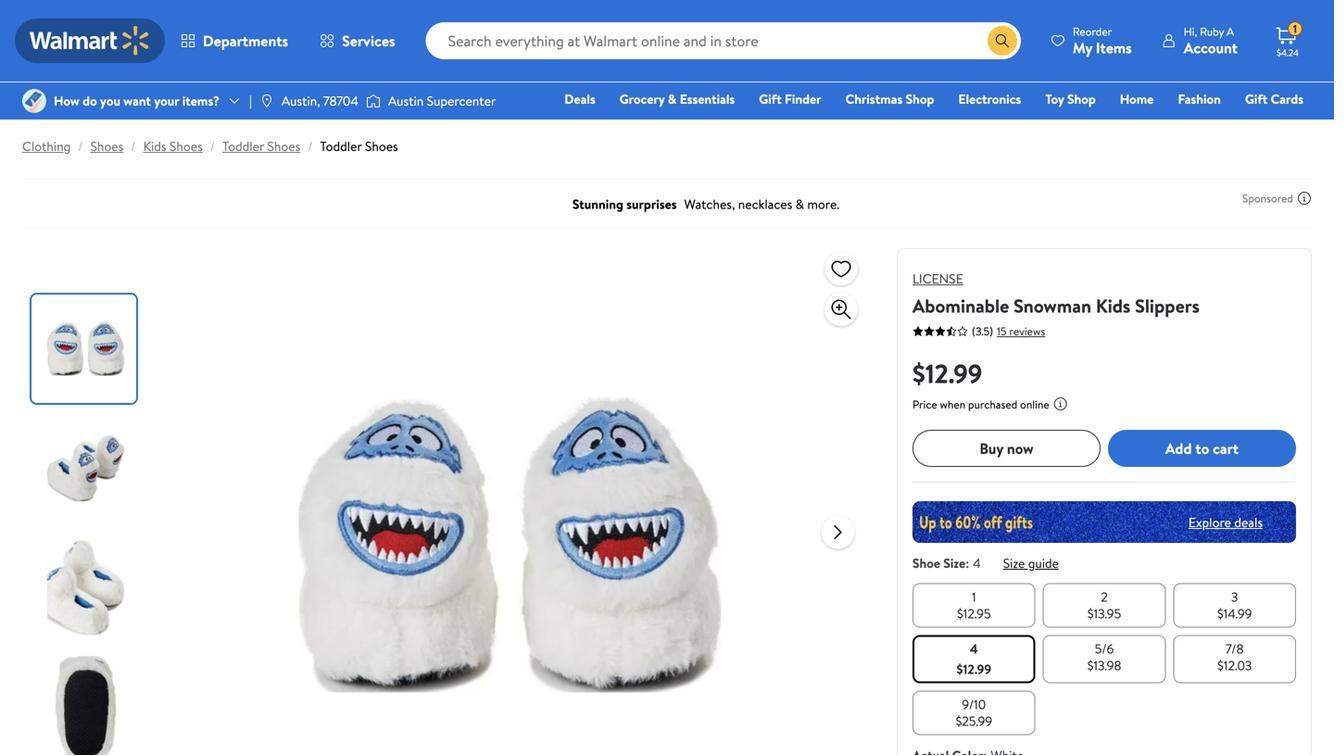 Task type: describe. For each thing, give the bounding box(es) containing it.
7/8 $12.03
[[1217, 640, 1252, 674]]

gift finder
[[759, 90, 821, 108]]

supercenter
[[427, 92, 496, 110]]

services
[[342, 31, 395, 51]]

reorder
[[1073, 24, 1112, 39]]

walmart+
[[1248, 116, 1303, 134]]

finder
[[785, 90, 821, 108]]

1 / from the left
[[78, 137, 83, 155]]

how do you want your items?
[[54, 92, 220, 110]]

buy now button
[[913, 430, 1101, 467]]

guide
[[1028, 554, 1059, 572]]

gift finder link
[[751, 89, 830, 109]]

do
[[83, 92, 97, 110]]

abominable snowman kids slippers - image 3 of 4 image
[[31, 534, 140, 642]]

(3.5) 15 reviews
[[972, 323, 1045, 339]]

$4.24
[[1277, 46, 1299, 59]]

license
[[913, 270, 963, 288]]

$25.99
[[956, 712, 992, 730]]

price
[[913, 397, 937, 412]]

one debit link
[[1153, 115, 1232, 135]]

4 $12.99
[[957, 640, 991, 678]]

departments
[[203, 31, 288, 51]]

kids inside license abominable snowman kids slippers
[[1096, 293, 1131, 319]]

austin,
[[281, 92, 320, 110]]

0 vertical spatial $12.99
[[913, 355, 982, 391]]

reorder my items
[[1073, 24, 1132, 58]]

2
[[1101, 588, 1108, 606]]

toy shop
[[1045, 90, 1096, 108]]

your
[[154, 92, 179, 110]]

 image for how do you want your items?
[[22, 89, 46, 113]]

slippers
[[1135, 293, 1200, 319]]

gift cards link
[[1237, 89, 1312, 109]]

2 size from the left
[[1003, 554, 1025, 572]]

0 vertical spatial 4
[[973, 554, 981, 572]]

gift for finder
[[759, 90, 782, 108]]

electronics link
[[950, 89, 1030, 109]]

to
[[1195, 438, 1209, 458]]

Walmart Site-Wide search field
[[426, 22, 1021, 59]]

$14.99
[[1217, 605, 1252, 623]]

a
[[1227, 24, 1234, 39]]

add to favorites list, abominable snowman kids slippers image
[[830, 257, 852, 280]]

search icon image
[[995, 33, 1010, 48]]

ruby
[[1200, 24, 1224, 39]]

clothing link
[[22, 137, 71, 155]]

abominable snowman kids slippers image
[[214, 248, 806, 755]]

gift for cards
[[1245, 90, 1268, 108]]

1 shoes from the left
[[90, 137, 124, 155]]

5/6 $13.98
[[1087, 640, 1121, 674]]

explore
[[1189, 513, 1231, 531]]

clothing
[[22, 137, 71, 155]]

3 $14.99
[[1217, 588, 1252, 623]]

15
[[997, 323, 1007, 339]]

4 inside 4 $12.99
[[970, 640, 978, 658]]

now
[[1007, 438, 1034, 458]]

abominable snowman kids slippers - image 4 of 4 image
[[31, 653, 140, 755]]

78704
[[323, 92, 358, 110]]

9/10
[[962, 695, 986, 713]]

$13.98
[[1087, 656, 1121, 674]]

austin, 78704
[[281, 92, 358, 110]]

4 / from the left
[[308, 137, 313, 155]]

abominable snowman kids slippers - image 2 of 4 image
[[31, 414, 140, 523]]

2 shoes from the left
[[170, 137, 203, 155]]

$13.95
[[1087, 605, 1121, 623]]

hi, ruby a account
[[1184, 24, 1238, 58]]

|
[[249, 92, 252, 110]]

abominable
[[913, 293, 1009, 319]]

reviews
[[1009, 323, 1045, 339]]

deals
[[564, 90, 595, 108]]

toy
[[1045, 90, 1064, 108]]

3
[[1231, 588, 1238, 606]]

add to cart button
[[1108, 430, 1296, 467]]

ad disclaimer and feedback image
[[1297, 191, 1312, 206]]

3 shoes from the left
[[267, 137, 300, 155]]

christmas shop link
[[837, 89, 943, 109]]

walmart+ link
[[1240, 115, 1312, 135]]

christmas
[[845, 90, 903, 108]]

$12.99 inside shoe size list
[[957, 660, 991, 678]]

legal information image
[[1053, 397, 1068, 411]]

gift cards registry
[[1090, 90, 1303, 134]]

add to cart
[[1165, 438, 1239, 458]]

size guide button
[[1003, 554, 1059, 572]]

abominable snowman kids slippers - image 1 of 4 image
[[31, 295, 140, 403]]

deals
[[1234, 513, 1263, 531]]

cards
[[1271, 90, 1303, 108]]

up to sixty percent off deals. shop now. image
[[913, 501, 1296, 543]]

debit
[[1192, 116, 1224, 134]]

explore deals
[[1189, 513, 1263, 531]]

you
[[100, 92, 120, 110]]

1 toddler shoes link from the left
[[222, 137, 300, 155]]



Task type: vqa. For each thing, say whether or not it's contained in the screenshot.
'Austin Supercenter'
yes



Task type: locate. For each thing, give the bounding box(es) containing it.
fashion link
[[1170, 89, 1229, 109]]

size right the shoe
[[943, 554, 966, 572]]

one debit
[[1162, 116, 1224, 134]]

fashion
[[1178, 90, 1221, 108]]

0 vertical spatial 1
[[1293, 21, 1297, 37]]

how
[[54, 92, 79, 110]]

1 for 1
[[1293, 21, 1297, 37]]

0 horizontal spatial gift
[[759, 90, 782, 108]]

0 horizontal spatial toddler
[[222, 137, 264, 155]]

license abominable snowman kids slippers
[[913, 270, 1200, 319]]

shop for christmas shop
[[906, 90, 934, 108]]

departments button
[[165, 19, 304, 63]]

size guide
[[1003, 554, 1059, 572]]

shoes
[[90, 137, 124, 155], [170, 137, 203, 155], [267, 137, 300, 155], [365, 137, 398, 155]]

shop
[[906, 90, 934, 108], [1067, 90, 1096, 108]]

5/6
[[1095, 640, 1114, 658]]

austin supercenter
[[388, 92, 496, 110]]

3 / from the left
[[210, 137, 215, 155]]

shoe
[[913, 554, 940, 572]]

 image right |
[[259, 94, 274, 108]]

cart
[[1213, 438, 1239, 458]]

:
[[966, 554, 969, 572]]

 image left how
[[22, 89, 46, 113]]

grocery & essentials link
[[611, 89, 743, 109]]

grocery & essentials
[[620, 90, 735, 108]]

15 reviews link
[[993, 323, 1045, 339]]

2 toddler shoes link from the left
[[320, 137, 398, 155]]

4
[[973, 554, 981, 572], [970, 640, 978, 658]]

2 gift from the left
[[1245, 90, 1268, 108]]

(3.5)
[[972, 323, 993, 339]]

electronics
[[958, 90, 1021, 108]]

1 for 1 $12.95
[[972, 588, 976, 606]]

gift left cards
[[1245, 90, 1268, 108]]

1 toddler from the left
[[222, 137, 264, 155]]

1 vertical spatial 1
[[972, 588, 976, 606]]

when
[[940, 397, 966, 412]]

gift left finder
[[759, 90, 782, 108]]

toddler down |
[[222, 137, 264, 155]]

1 shop from the left
[[906, 90, 934, 108]]

/ down austin,
[[308, 137, 313, 155]]

$12.99 up when
[[913, 355, 982, 391]]

my
[[1073, 38, 1092, 58]]

shoe size list
[[909, 579, 1300, 739]]

0 vertical spatial kids
[[143, 137, 166, 155]]

1 horizontal spatial size
[[1003, 554, 1025, 572]]

size left 'guide'
[[1003, 554, 1025, 572]]

shoes link
[[90, 137, 124, 155]]

0 horizontal spatial 1
[[972, 588, 976, 606]]

hi,
[[1184, 24, 1197, 39]]

toddler down 78704
[[320, 137, 362, 155]]

1 horizontal spatial shop
[[1067, 90, 1096, 108]]

1 horizontal spatial kids
[[1096, 293, 1131, 319]]

1 up the $4.24
[[1293, 21, 1297, 37]]

7/8
[[1226, 640, 1244, 658]]

gift inside gift cards registry
[[1245, 90, 1268, 108]]

size
[[943, 554, 966, 572], [1003, 554, 1025, 572]]

1 inside the 1 $12.95
[[972, 588, 976, 606]]

0 horizontal spatial kids
[[143, 137, 166, 155]]

one
[[1162, 116, 1189, 134]]

add
[[1165, 438, 1192, 458]]

services button
[[304, 19, 411, 63]]

sponsored
[[1242, 190, 1293, 206]]

0 horizontal spatial size
[[943, 554, 966, 572]]

1 horizontal spatial toddler
[[320, 137, 362, 155]]

/ right shoes link
[[131, 137, 136, 155]]

kids left slippers
[[1096, 293, 1131, 319]]

1 down shoe size : 4
[[972, 588, 976, 606]]

account
[[1184, 38, 1238, 58]]

$12.95
[[957, 605, 991, 623]]

toy shop link
[[1037, 89, 1104, 109]]

9/10 $25.99
[[956, 695, 992, 730]]

deals link
[[556, 89, 604, 109]]

toddler
[[222, 137, 264, 155], [320, 137, 362, 155]]

2 $13.95
[[1087, 588, 1121, 623]]

shoes down you
[[90, 137, 124, 155]]

registry link
[[1082, 115, 1146, 135]]

1 gift from the left
[[759, 90, 782, 108]]

shop right 'christmas'
[[906, 90, 934, 108]]

4 down $12.95
[[970, 640, 978, 658]]

buy
[[980, 438, 1003, 458]]

toddler shoes link down 78704
[[320, 137, 398, 155]]

1 horizontal spatial toddler shoes link
[[320, 137, 398, 155]]

austin
[[388, 92, 424, 110]]

christmas shop
[[845, 90, 934, 108]]

shoe size : 4
[[913, 554, 981, 572]]

0 horizontal spatial shop
[[906, 90, 934, 108]]

explore deals link
[[1181, 506, 1270, 538]]

shop right toy
[[1067, 90, 1096, 108]]

kids
[[143, 137, 166, 155], [1096, 293, 1131, 319]]

kids down your
[[143, 137, 166, 155]]

next media item image
[[827, 521, 849, 543]]

toddler shoes link down |
[[222, 137, 300, 155]]

 image for austin, 78704
[[259, 94, 274, 108]]

1 horizontal spatial 1
[[1293, 21, 1297, 37]]

want
[[123, 92, 151, 110]]

/ right the kids shoes link in the top left of the page
[[210, 137, 215, 155]]

items?
[[182, 92, 220, 110]]

home
[[1120, 90, 1154, 108]]

4 shoes from the left
[[365, 137, 398, 155]]

Search search field
[[426, 22, 1021, 59]]

$12.99 up 9/10
[[957, 660, 991, 678]]

1
[[1293, 21, 1297, 37], [972, 588, 976, 606]]

0 horizontal spatial  image
[[22, 89, 46, 113]]

walmart image
[[30, 26, 150, 56]]

toddler shoes link
[[222, 137, 300, 155], [320, 137, 398, 155]]

clothing / shoes / kids shoes / toddler shoes / toddler shoes
[[22, 137, 398, 155]]

1 horizontal spatial gift
[[1245, 90, 1268, 108]]

0 horizontal spatial toddler shoes link
[[222, 137, 300, 155]]

buy now
[[980, 438, 1034, 458]]

$12.03
[[1217, 656, 1252, 674]]

4 right :
[[973, 554, 981, 572]]

1 vertical spatial $12.99
[[957, 660, 991, 678]]

kids shoes link
[[143, 137, 203, 155]]

1 size from the left
[[943, 554, 966, 572]]

1 horizontal spatial  image
[[259, 94, 274, 108]]

&
[[668, 90, 677, 108]]

1 $12.95
[[957, 588, 991, 623]]

/ left shoes link
[[78, 137, 83, 155]]

essentials
[[680, 90, 735, 108]]

1 vertical spatial kids
[[1096, 293, 1131, 319]]

shoes down austin,
[[267, 137, 300, 155]]

shop for toy shop
[[1067, 90, 1096, 108]]

zoom image modal image
[[830, 298, 852, 321]]

2 toddler from the left
[[320, 137, 362, 155]]

1 vertical spatial 4
[[970, 640, 978, 658]]

gift inside gift finder link
[[759, 90, 782, 108]]

2 / from the left
[[131, 137, 136, 155]]

 image
[[22, 89, 46, 113], [259, 94, 274, 108]]

online
[[1020, 397, 1049, 412]]

grocery
[[620, 90, 665, 108]]

shoes down items?
[[170, 137, 203, 155]]

shoes down austin
[[365, 137, 398, 155]]

home link
[[1111, 89, 1162, 109]]

purchased
[[968, 397, 1017, 412]]

2 shop from the left
[[1067, 90, 1096, 108]]

 image
[[366, 92, 381, 110]]

$12.99
[[913, 355, 982, 391], [957, 660, 991, 678]]



